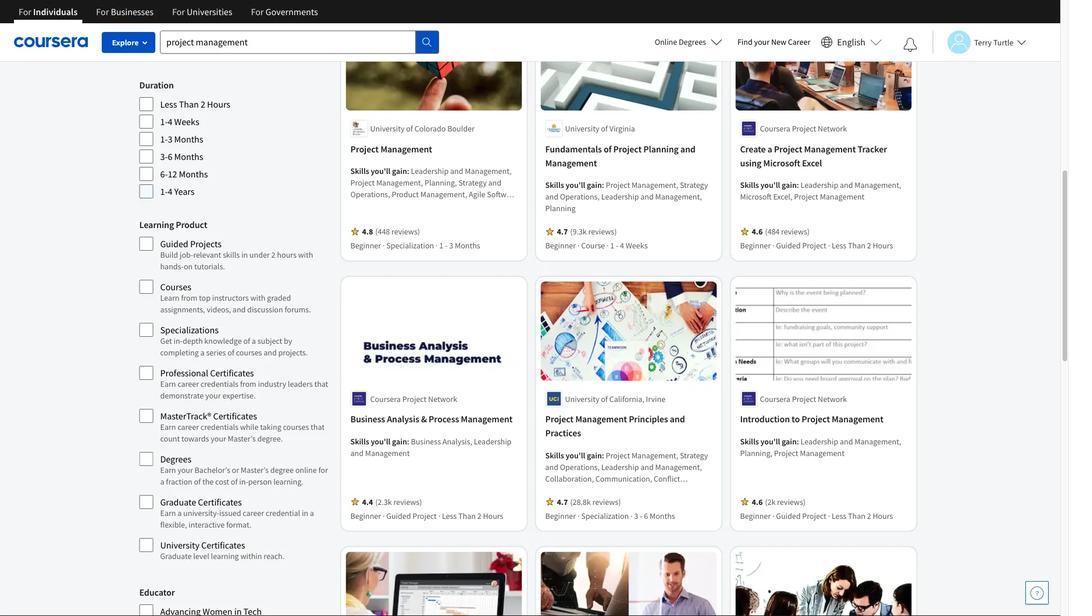 Task type: vqa. For each thing, say whether or not it's contained in the screenshot.
goals
no



Task type: locate. For each thing, give the bounding box(es) containing it.
project inside project management, strategy and operations, leadership and management, collaboration, communication, conflict management, risk management, estimation, planning
[[606, 450, 630, 461]]

1 vertical spatial credentials
[[201, 422, 239, 433]]

2 vertical spatial 3
[[635, 511, 639, 521]]

4.8
[[362, 227, 373, 237]]

2 for business analysis & process management
[[478, 511, 482, 521]]

hours for business analysis & process management
[[483, 511, 504, 521]]

beginner · guided project · less than 2 hours down 4.6 (2k reviews)
[[741, 511, 894, 521]]

of down or
[[231, 477, 238, 487]]

beginner · guided project · less than 2 hours down the 4.6 (484 reviews)
[[741, 241, 894, 251]]

hands-
[[160, 262, 184, 272]]

in- right cost
[[239, 477, 248, 487]]

4.7 for project management principles and practices
[[557, 497, 568, 507]]

leadership down fundamentals of project planning and management
[[602, 192, 639, 202]]

- for project management
[[445, 241, 448, 251]]

leadership right analysis,
[[474, 436, 512, 447]]

career for professional
[[178, 379, 199, 390]]

master's
[[228, 434, 256, 444], [241, 465, 269, 476]]

1 horizontal spatial 1
[[611, 241, 615, 251]]

beginner · specialization · 3 - 6 months
[[546, 511, 676, 521]]

management inside create a project management tracker using microsoft excel
[[805, 143, 856, 155]]

earn up demonstrate
[[160, 379, 176, 390]]

management
[[381, 143, 432, 155], [805, 143, 856, 155], [546, 157, 597, 169], [820, 192, 865, 202], [461, 414, 513, 425], [576, 414, 627, 425], [832, 414, 884, 425], [365, 448, 410, 459], [800, 448, 845, 459]]

: down fundamentals of project planning and management
[[602, 180, 605, 191]]

management, inside "leadership and management, planning, project management"
[[855, 436, 902, 447]]

2 horizontal spatial -
[[640, 511, 643, 521]]

that inside earn career credentials while taking courses that count towards your master's degree.
[[311, 422, 325, 433]]

online degrees button
[[646, 29, 732, 55]]

fundamentals of project planning and management link
[[546, 142, 713, 170]]

in inside earn a university-issued career credential in a flexible, interactive format.
[[302, 508, 308, 519]]

show notifications image
[[904, 38, 918, 52]]

1 graduate from the top
[[160, 497, 196, 508]]

1 vertical spatial graduate
[[160, 551, 192, 562]]

and inside the leadership and management, microsoft excel, project management
[[840, 180, 853, 191]]

coursera image
[[14, 33, 88, 51]]

weeks inside duration group
[[174, 116, 199, 128]]

credentials up expertise.
[[201, 379, 239, 390]]

risk
[[594, 485, 608, 496]]

graduate level learning within reach.
[[160, 551, 285, 562]]

graduate left level
[[160, 551, 192, 562]]

with right hours
[[298, 250, 313, 260]]

strategy inside project management, strategy and operations, leadership and management, collaboration, communication, conflict management, risk management, estimation, planning
[[680, 450, 709, 461]]

you'll for fundamentals of project planning and management
[[566, 180, 586, 191]]

business analysis & process management
[[351, 414, 513, 425]]

introduction
[[741, 414, 790, 425]]

of left colorado at top
[[406, 124, 413, 134]]

beginner · guided project · less than 2 hours down 4.4 (2.3k reviews)
[[351, 511, 504, 521]]

1 vertical spatial that
[[311, 422, 325, 433]]

coursera project network up to
[[760, 394, 847, 404]]

0 vertical spatial planning
[[644, 143, 679, 155]]

earn inside earn a university-issued career credential in a flexible, interactive format.
[[160, 508, 176, 519]]

operations, up the (9.3k
[[560, 192, 600, 202]]

terry
[[975, 37, 992, 47]]

3-6 months
[[160, 151, 203, 163]]

0 horizontal spatial in-
[[174, 336, 183, 347]]

courses
[[236, 348, 262, 358], [283, 422, 309, 433]]

1 vertical spatial 3
[[449, 241, 454, 251]]

you'll down 'fundamentals' on the right of the page
[[566, 180, 586, 191]]

1- for 1-3 months
[[160, 134, 168, 145]]

4 right course on the top right
[[620, 241, 625, 251]]

2 vertical spatial 1-
[[160, 186, 168, 198]]

project
[[793, 124, 817, 134], [351, 143, 379, 155], [614, 143, 642, 155], [775, 143, 803, 155], [606, 180, 630, 191], [795, 192, 819, 202], [803, 241, 827, 251], [403, 394, 427, 404], [793, 394, 817, 404], [546, 414, 574, 425], [802, 414, 830, 425], [775, 448, 799, 459], [606, 450, 630, 461], [413, 511, 437, 521], [803, 511, 827, 521]]

colorado
[[415, 124, 446, 134]]

0 vertical spatial weeks
[[174, 116, 199, 128]]

project management principles and practices
[[546, 414, 685, 439]]

1 credentials from the top
[[201, 379, 239, 390]]

terry turtle button
[[933, 31, 1027, 54]]

coursera project network up create a project management tracker using microsoft excel
[[760, 124, 847, 134]]

operations, inside project management, strategy and operations, leadership and management, planning
[[560, 192, 600, 202]]

1 for of
[[611, 241, 615, 251]]

beginner · specialization · 1 - 3 months
[[351, 241, 481, 251]]

coursera project network up &
[[370, 394, 458, 404]]

4 left years
[[168, 186, 173, 198]]

1 1- from the top
[[160, 116, 168, 128]]

you'll up collaboration,
[[566, 450, 586, 461]]

your inside earn career credentials while taking courses that count towards your master's degree.
[[211, 434, 226, 444]]

management down university of california, irvine at the right bottom of page
[[576, 414, 627, 425]]

skills for project management principles and practices
[[546, 450, 564, 461]]

less than 2 hours
[[160, 99, 231, 110]]

a right create
[[768, 143, 773, 155]]

planning inside project management, strategy and operations, leadership and management, planning
[[546, 203, 576, 214]]

1 horizontal spatial -
[[616, 241, 619, 251]]

instructors
[[212, 293, 249, 304]]

microsoft left excel
[[764, 157, 801, 169]]

and inside project management principles and practices
[[670, 414, 685, 425]]

strategy inside project management, strategy and operations, leadership and management, planning
[[680, 180, 709, 191]]

4.6 for create a project management tracker using microsoft excel
[[752, 227, 763, 237]]

less
[[160, 99, 177, 110], [832, 241, 847, 251], [442, 511, 457, 521], [832, 511, 847, 521]]

1 horizontal spatial in
[[302, 508, 308, 519]]

1 vertical spatial 1-
[[160, 134, 168, 145]]

less for business analysis & process management
[[442, 511, 457, 521]]

gain up collaboration,
[[587, 450, 602, 461]]

1 vertical spatial 4.7
[[557, 497, 568, 507]]

2 4.6 from the top
[[752, 497, 763, 507]]

hours for introduction to project management
[[873, 511, 894, 521]]

credentials inside earn career credentials while taking courses that count towards your master's degree.
[[201, 422, 239, 433]]

career up towards
[[178, 422, 199, 433]]

management down university of colorado boulder
[[381, 143, 432, 155]]

2 for from the left
[[96, 6, 109, 17]]

1 vertical spatial planning
[[546, 203, 576, 214]]

weeks
[[174, 116, 199, 128], [626, 241, 648, 251]]

0 vertical spatial degrees
[[679, 37, 707, 47]]

months for 3-6 months
[[174, 151, 203, 163]]

reviews) right "(2k"
[[778, 497, 806, 507]]

2 1 from the left
[[611, 241, 615, 251]]

graded
[[267, 293, 291, 304]]

0 vertical spatial 4
[[168, 116, 173, 128]]

4.6 for introduction to project management
[[752, 497, 763, 507]]

4.7 left (28.8k
[[557, 497, 568, 507]]

in inside build job-relevant skills in under 2 hours with hands-on tutorials.
[[242, 250, 248, 260]]

4.7 left the (9.3k
[[557, 227, 568, 237]]

0 vertical spatial specialization
[[387, 241, 434, 251]]

coursera project network for a
[[760, 124, 847, 134]]

courses right the taking
[[283, 422, 309, 433]]

credentials inside earn career credentials from industry leaders that demonstrate your expertise.
[[201, 379, 239, 390]]

management down 'fundamentals' on the right of the page
[[546, 157, 597, 169]]

certificates down format.
[[201, 540, 245, 551]]

subject
[[258, 336, 282, 347]]

0 vertical spatial from
[[181, 293, 197, 304]]

and inside "leadership and management, planning, project management"
[[840, 436, 853, 447]]

0 horizontal spatial courses
[[236, 348, 262, 358]]

create a project management tracker using microsoft excel link
[[741, 142, 908, 170]]

4.7 for fundamentals of project planning and management
[[557, 227, 568, 237]]

2 graduate from the top
[[160, 551, 192, 562]]

skills you'll gain : for fundamentals of project planning and management
[[546, 180, 606, 191]]

management inside project management principles and practices
[[576, 414, 627, 425]]

planning inside project management, strategy and operations, leadership and management, collaboration, communication, conflict management, risk management, estimation, planning
[[546, 497, 576, 507]]

projects.
[[279, 348, 308, 358]]

: down create a project management tracker using microsoft excel
[[797, 180, 800, 191]]

management up analysis,
[[461, 414, 513, 425]]

skills you'll gain : up excel,
[[741, 180, 801, 191]]

1 horizontal spatial with
[[298, 250, 313, 260]]

explore button
[[102, 32, 155, 53]]

person
[[248, 477, 272, 487]]

management inside the leadership and management, microsoft excel, project management
[[820, 192, 865, 202]]

management inside fundamentals of project planning and management
[[546, 157, 597, 169]]

2 credentials from the top
[[201, 422, 239, 433]]

1 vertical spatial 6
[[644, 511, 648, 521]]

4
[[168, 116, 173, 128], [168, 186, 173, 198], [620, 241, 625, 251]]

1 vertical spatial from
[[240, 379, 256, 390]]

a inside earn your bachelor's or master's degree online for a fraction of the cost of in-person learning.
[[160, 477, 164, 487]]

0 vertical spatial 4.7
[[557, 227, 568, 237]]

gain down fundamentals of project planning and management
[[587, 180, 602, 191]]

0 vertical spatial microsoft
[[764, 157, 801, 169]]

3 earn from the top
[[160, 465, 176, 476]]

beginner down 4.8
[[351, 241, 381, 251]]

1 operations, from the top
[[560, 192, 600, 202]]

demonstrate
[[160, 391, 204, 401]]

new
[[772, 37, 787, 47]]

beginner · guided project · less than 2 hours for tracker
[[741, 241, 894, 251]]

guided down 4.4 (2.3k reviews)
[[387, 511, 411, 521]]

leadership down introduction to project management link
[[801, 436, 839, 447]]

0 horizontal spatial with
[[251, 293, 266, 304]]

2 strategy from the top
[[680, 450, 709, 461]]

guided inside learning product group
[[160, 238, 188, 250]]

network
[[818, 124, 847, 134], [428, 394, 458, 404], [818, 394, 847, 404]]

earn for professional certificates
[[160, 379, 176, 390]]

hours
[[207, 99, 231, 110], [873, 241, 894, 251], [483, 511, 504, 521], [873, 511, 894, 521]]

project inside fundamentals of project planning and management
[[614, 143, 642, 155]]

that right leaders
[[315, 379, 328, 390]]

1 horizontal spatial business
[[411, 436, 441, 447]]

master's up person
[[241, 465, 269, 476]]

of down knowledge at bottom
[[228, 348, 234, 358]]

2 1- from the top
[[160, 134, 168, 145]]

0 horizontal spatial degrees
[[160, 454, 192, 465]]

guided down the 4.6 (484 reviews)
[[777, 241, 801, 251]]

0 horizontal spatial 1
[[440, 241, 444, 251]]

in right the skills
[[242, 250, 248, 260]]

that for mastertrack® certificates
[[311, 422, 325, 433]]

1 earn from the top
[[160, 379, 176, 390]]

a left fraction
[[160, 477, 164, 487]]

less for introduction to project management
[[832, 511, 847, 521]]

on
[[184, 262, 193, 272]]

for left governments
[[251, 6, 264, 17]]

career up demonstrate
[[178, 379, 199, 390]]

1 vertical spatial specialization
[[582, 511, 629, 521]]

skills you'll gain : for introduction to project management
[[741, 436, 801, 447]]

you'll down project management
[[371, 166, 391, 177]]

earn for graduate certificates
[[160, 508, 176, 519]]

0 horizontal spatial 3
[[168, 134, 173, 145]]

reviews) right (484 at the top right of page
[[782, 227, 810, 237]]

0 vertical spatial 3
[[168, 134, 173, 145]]

earn inside earn your bachelor's or master's degree online for a fraction of the cost of in-person learning.
[[160, 465, 176, 476]]

operations, for project management principles and practices
[[560, 462, 600, 472]]

earn for degrees
[[160, 465, 176, 476]]

0 vertical spatial in-
[[174, 336, 183, 347]]

0 vertical spatial credentials
[[201, 379, 239, 390]]

of left subject
[[244, 336, 250, 347]]

beginner down 4.4
[[351, 511, 381, 521]]

2 horizontal spatial 3
[[635, 511, 639, 521]]

microsoft left excel,
[[741, 192, 772, 202]]

1 vertical spatial courses
[[283, 422, 309, 433]]

6 up 12 at the top left of the page
[[168, 151, 173, 163]]

: for and
[[602, 180, 605, 191]]

guided down learning product
[[160, 238, 188, 250]]

graduate for graduate level learning within reach.
[[160, 551, 192, 562]]

from up expertise.
[[240, 379, 256, 390]]

0 vertical spatial operations,
[[560, 192, 600, 202]]

1 horizontal spatial degrees
[[679, 37, 707, 47]]

specialization down '4.8 (448 reviews)' at top left
[[387, 241, 434, 251]]

businesses
[[111, 6, 154, 17]]

skills you'll gain : for business analysis & process management
[[351, 436, 411, 447]]

university for university of virginia
[[565, 124, 600, 134]]

university up practices
[[565, 394, 600, 404]]

you'll for business analysis & process management
[[371, 436, 391, 447]]

in right credential
[[302, 508, 308, 519]]

degrees down count
[[160, 454, 192, 465]]

0 horizontal spatial specialization
[[387, 241, 434, 251]]

4 for from the left
[[251, 6, 264, 17]]

university inside learning product group
[[160, 540, 200, 551]]

0 vertical spatial career
[[178, 379, 199, 390]]

1 vertical spatial career
[[178, 422, 199, 433]]

1-3 months
[[160, 134, 203, 145]]

0 vertical spatial 4.6
[[752, 227, 763, 237]]

from inside 'learn from top instructors with graded assignments, videos, and discussion forums.'
[[181, 293, 197, 304]]

1- for 1-4 weeks
[[160, 116, 168, 128]]

0 vertical spatial business
[[351, 414, 385, 425]]

graduate certificates
[[160, 497, 242, 508]]

and inside business analysis, leadership and management
[[351, 448, 364, 459]]

coursera for to
[[760, 394, 791, 404]]

coursera for a
[[760, 124, 791, 134]]

0 horizontal spatial 6
[[168, 151, 173, 163]]

career inside earn career credentials from industry leaders that demonstrate your expertise.
[[178, 379, 199, 390]]

your right find
[[755, 37, 770, 47]]

from up the assignments,
[[181, 293, 197, 304]]

1 vertical spatial 4
[[168, 186, 173, 198]]

gain for fundamentals of project planning and management
[[587, 180, 602, 191]]

business left "analysis"
[[351, 414, 385, 425]]

: down "analysis"
[[407, 436, 410, 447]]

specializations
[[160, 324, 219, 336]]

in-
[[174, 336, 183, 347], [239, 477, 248, 487]]

career up format.
[[243, 508, 264, 519]]

1 horizontal spatial weeks
[[626, 241, 648, 251]]

help center image
[[1031, 586, 1045, 600]]

4.7
[[557, 227, 568, 237], [557, 497, 568, 507]]

1 vertical spatial weeks
[[626, 241, 648, 251]]

1 for management
[[440, 241, 444, 251]]

learning product group
[[139, 218, 330, 567]]

and inside 'learn from top instructors with graded assignments, videos, and discussion forums.'
[[233, 305, 246, 315]]

0 vertical spatial graduate
[[160, 497, 196, 508]]

career inside earn career credentials while taking courses that count towards your master's degree.
[[178, 422, 199, 433]]

credentials
[[201, 379, 239, 390], [201, 422, 239, 433]]

1 horizontal spatial 3
[[449, 241, 454, 251]]

business inside business analysis, leadership and management
[[411, 436, 441, 447]]

4.4 (2.3k reviews)
[[362, 497, 422, 507]]

4.7 (28.8k reviews)
[[557, 497, 621, 507]]

0 vertical spatial strategy
[[680, 180, 709, 191]]

management inside introduction to project management link
[[832, 414, 884, 425]]

0 horizontal spatial from
[[181, 293, 197, 304]]

0 vertical spatial that
[[315, 379, 328, 390]]

career for mastertrack®
[[178, 422, 199, 433]]

6 down project management, strategy and operations, leadership and management, collaboration, communication, conflict management, risk management, estimation, planning
[[644, 511, 648, 521]]

strategy for project management principles and practices
[[680, 450, 709, 461]]

1 vertical spatial business
[[411, 436, 441, 447]]

assignments,
[[160, 305, 205, 315]]

beginner down the (9.3k
[[546, 241, 576, 251]]

and inside get in-depth knowledge of a subject by completing a series of courses and projects.
[[264, 348, 277, 358]]

0 horizontal spatial business
[[351, 414, 385, 425]]

project inside project management principles and practices
[[546, 414, 574, 425]]

1 horizontal spatial in-
[[239, 477, 248, 487]]

1 strategy from the top
[[680, 180, 709, 191]]

for left businesses
[[96, 6, 109, 17]]

months
[[174, 134, 203, 145], [174, 151, 203, 163], [179, 168, 208, 180], [455, 241, 481, 251], [650, 511, 676, 521]]

beginner down (484 at the top right of page
[[741, 241, 771, 251]]

0 horizontal spatial weeks
[[174, 116, 199, 128]]

2 4.7 from the top
[[557, 497, 568, 507]]

university
[[370, 124, 405, 134], [565, 124, 600, 134], [565, 394, 600, 404], [160, 540, 200, 551]]

with up discussion
[[251, 293, 266, 304]]

1 4.6 from the top
[[752, 227, 763, 237]]

duration group
[[139, 78, 330, 199]]

guided for business analysis & process management
[[387, 511, 411, 521]]

None search field
[[160, 31, 439, 54]]

4.6 left (484 at the top right of page
[[752, 227, 763, 237]]

earn up flexible,
[[160, 508, 176, 519]]

1 horizontal spatial specialization
[[582, 511, 629, 521]]

leadership inside the leadership and management, microsoft excel, project management
[[801, 180, 839, 191]]

1 horizontal spatial from
[[240, 379, 256, 390]]

1 vertical spatial with
[[251, 293, 266, 304]]

university down flexible,
[[160, 540, 200, 551]]

2 vertical spatial career
[[243, 508, 264, 519]]

operations, inside project management, strategy and operations, leadership and management, collaboration, communication, conflict management, risk management, estimation, planning
[[560, 462, 600, 472]]

2 for introduction to project management
[[868, 511, 872, 521]]

leadership
[[801, 180, 839, 191], [602, 192, 639, 202], [474, 436, 512, 447], [801, 436, 839, 447], [602, 462, 639, 472]]

skills
[[223, 250, 240, 260]]

1 vertical spatial degrees
[[160, 454, 192, 465]]

0 vertical spatial with
[[298, 250, 313, 260]]

educator group
[[139, 586, 330, 616]]

in- inside earn your bachelor's or master's degree online for a fraction of the cost of in-person learning.
[[239, 477, 248, 487]]

reviews) up beginner · specialization · 1 - 3 months
[[392, 227, 420, 237]]

(9.3k
[[570, 227, 587, 237]]

skills you'll gain : down "analysis"
[[351, 436, 411, 447]]

3 inside duration group
[[168, 134, 173, 145]]

guided down 4.6 (2k reviews)
[[777, 511, 801, 521]]

2 earn from the top
[[160, 422, 176, 433]]

for universities
[[172, 6, 233, 17]]

towards
[[182, 434, 209, 444]]

1 vertical spatial operations,
[[560, 462, 600, 472]]

earn inside earn career credentials from industry leaders that demonstrate your expertise.
[[160, 379, 176, 390]]

0 vertical spatial 1-
[[160, 116, 168, 128]]

2 vertical spatial 4
[[620, 241, 625, 251]]

using
[[741, 157, 762, 169]]

2
[[201, 99, 205, 110], [868, 241, 872, 251], [272, 250, 276, 260], [478, 511, 482, 521], [868, 511, 872, 521]]

degrees inside popup button
[[679, 37, 707, 47]]

than for introduction to project management
[[849, 511, 866, 521]]

2 vertical spatial planning
[[546, 497, 576, 507]]

gain up excel,
[[782, 180, 797, 191]]

business down &
[[411, 436, 441, 447]]

certificates for graduate certificates
[[198, 497, 242, 508]]

less inside duration group
[[160, 99, 177, 110]]

specialization for project management
[[387, 241, 434, 251]]

university up project management
[[370, 124, 405, 134]]

degree
[[270, 465, 294, 476]]

in- inside get in-depth knowledge of a subject by completing a series of courses and projects.
[[174, 336, 183, 347]]

hours for create a project management tracker using microsoft excel
[[873, 241, 894, 251]]

certificates up expertise.
[[210, 368, 254, 379]]

1 4.7 from the top
[[557, 227, 568, 237]]

1 vertical spatial in
[[302, 508, 308, 519]]

analysis
[[387, 414, 420, 425]]

reviews) for fundamentals of project planning and management
[[589, 227, 617, 237]]

master's down while
[[228, 434, 256, 444]]

1 vertical spatial microsoft
[[741, 192, 772, 202]]

a inside create a project management tracker using microsoft excel
[[768, 143, 773, 155]]

you'll up excel,
[[761, 180, 781, 191]]

0 vertical spatial in
[[242, 250, 248, 260]]

0 horizontal spatial in
[[242, 250, 248, 260]]

beginner down (28.8k
[[546, 511, 576, 521]]

you'll down "analysis"
[[371, 436, 391, 447]]

reviews) for business analysis & process management
[[394, 497, 422, 507]]

university of california, irvine
[[565, 394, 666, 404]]

4 for years
[[168, 186, 173, 198]]

with inside 'learn from top instructors with graded assignments, videos, and discussion forums.'
[[251, 293, 266, 304]]

boulder
[[448, 124, 475, 134]]

that inside earn career credentials from industry leaders that demonstrate your expertise.
[[315, 379, 328, 390]]

1- down 6- on the top left
[[160, 186, 168, 198]]

earn career credentials while taking courses that count towards your master's degree.
[[160, 422, 325, 444]]

skills you'll gain : for create a project management tracker using microsoft excel
[[741, 180, 801, 191]]

4 for weeks
[[168, 116, 173, 128]]

1 for from the left
[[19, 6, 31, 17]]

get
[[160, 336, 172, 347]]

skills for create a project management tracker using microsoft excel
[[741, 180, 759, 191]]

excel
[[803, 157, 823, 169]]

1 vertical spatial strategy
[[680, 450, 709, 461]]

6
[[168, 151, 173, 163], [644, 511, 648, 521]]

certificates down cost
[[198, 497, 242, 508]]

for for businesses
[[96, 6, 109, 17]]

1 vertical spatial in-
[[239, 477, 248, 487]]

4.6
[[752, 227, 763, 237], [752, 497, 763, 507]]

0 vertical spatial master's
[[228, 434, 256, 444]]

specialization
[[387, 241, 434, 251], [582, 511, 629, 521]]

project inside project management, strategy and operations, leadership and management, planning
[[606, 180, 630, 191]]

0 vertical spatial 6
[[168, 151, 173, 163]]

3 1- from the top
[[160, 186, 168, 198]]

guided for create a project management tracker using microsoft excel
[[777, 241, 801, 251]]

university certificates
[[160, 540, 245, 551]]

3 for from the left
[[172, 6, 185, 17]]

1 vertical spatial 4.6
[[752, 497, 763, 507]]

: for tracker
[[797, 180, 800, 191]]

1 1 from the left
[[440, 241, 444, 251]]

universities
[[187, 6, 233, 17]]

credential
[[266, 508, 300, 519]]

0 horizontal spatial -
[[445, 241, 448, 251]]

governments
[[266, 6, 318, 17]]

master's inside earn your bachelor's or master's degree online for a fraction of the cost of in-person learning.
[[241, 465, 269, 476]]

courses inside earn career credentials while taking courses that count towards your master's degree.
[[283, 422, 309, 433]]

weeks right course on the top right
[[626, 241, 648, 251]]

gain down "analysis"
[[392, 436, 407, 447]]

coursera project network for analysis
[[370, 394, 458, 404]]

university for university of colorado boulder
[[370, 124, 405, 134]]

completing
[[160, 348, 199, 358]]

0 vertical spatial courses
[[236, 348, 262, 358]]

4 earn from the top
[[160, 508, 176, 519]]

1 horizontal spatial courses
[[283, 422, 309, 433]]

degrees right online
[[679, 37, 707, 47]]

management inside the business analysis & process management link
[[461, 414, 513, 425]]

1 vertical spatial master's
[[241, 465, 269, 476]]

4.6 (2k reviews)
[[752, 497, 806, 507]]

4.6 left "(2k"
[[752, 497, 763, 507]]

certificates down expertise.
[[213, 411, 257, 422]]

online
[[655, 37, 678, 47]]

leadership inside project management, strategy and operations, leadership and management, planning
[[602, 192, 639, 202]]

2 operations, from the top
[[560, 462, 600, 472]]

earn inside earn career credentials while taking courses that count towards your master's degree.
[[160, 422, 176, 433]]

skills
[[351, 166, 369, 177], [546, 180, 564, 191], [741, 180, 759, 191], [351, 436, 369, 447], [741, 436, 759, 447], [546, 450, 564, 461]]

credentials up towards
[[201, 422, 239, 433]]

that up for
[[311, 422, 325, 433]]

specialization down 4.7 (28.8k reviews)
[[582, 511, 629, 521]]



Task type: describe. For each thing, give the bounding box(es) containing it.
management, inside the leadership and management, microsoft excel, project management
[[855, 180, 902, 191]]

gain down project management
[[392, 166, 407, 177]]

gain for business analysis & process management
[[392, 436, 407, 447]]

reviews) for create a project management tracker using microsoft excel
[[782, 227, 810, 237]]

mastertrack® certificates
[[160, 411, 257, 422]]

- for fundamentals of project planning and management
[[616, 241, 619, 251]]

project inside the leadership and management, microsoft excel, project management
[[795, 192, 819, 202]]

practices
[[546, 428, 581, 439]]

courses inside get in-depth knowledge of a subject by completing a series of courses and projects.
[[236, 348, 262, 358]]

of left california,
[[601, 394, 608, 404]]

skills you'll gain : for project management principles and practices
[[546, 450, 606, 461]]

you'll for introduction to project management
[[761, 436, 781, 447]]

industry
[[258, 379, 286, 390]]

: down to
[[797, 436, 800, 447]]

guided projects
[[160, 238, 222, 250]]

product
[[176, 219, 207, 231]]

collaboration,
[[546, 474, 594, 484]]

bachelor's
[[195, 465, 230, 476]]

- for project management principles and practices
[[640, 511, 643, 521]]

learn from top instructors with graded assignments, videos, and discussion forums.
[[160, 293, 311, 315]]

a up flexible,
[[178, 508, 182, 519]]

1-4 years
[[160, 186, 195, 198]]

estimation,
[[658, 485, 697, 496]]

expertise.
[[223, 391, 256, 401]]

reviews) for project management
[[392, 227, 420, 237]]

leadership inside business analysis, leadership and management
[[474, 436, 512, 447]]

level
[[193, 551, 209, 562]]

business analysis & process management link
[[351, 413, 518, 427]]

university for university of california, irvine
[[565, 394, 600, 404]]

: for practices
[[602, 450, 605, 461]]

introduction to project management link
[[741, 413, 908, 427]]

than for create a project management tracker using microsoft excel
[[849, 241, 866, 251]]

strategy for fundamentals of project planning and management
[[680, 180, 709, 191]]

irvine
[[646, 394, 666, 404]]

beginner for project management principles and practices
[[546, 511, 576, 521]]

months for 1-3 months
[[174, 134, 203, 145]]

university of colorado boulder
[[370, 124, 475, 134]]

skills for introduction to project management
[[741, 436, 759, 447]]

6 inside duration group
[[168, 151, 173, 163]]

create
[[741, 143, 766, 155]]

banner navigation
[[9, 0, 327, 32]]

your inside earn career credentials from industry leaders that demonstrate your expertise.
[[205, 391, 221, 401]]

course
[[582, 241, 605, 251]]

beginner for introduction to project management
[[741, 511, 771, 521]]

process
[[429, 414, 459, 425]]

of left "the"
[[194, 477, 201, 487]]

1-4 weeks
[[160, 116, 199, 128]]

certificates for professional certificates
[[210, 368, 254, 379]]

discussion
[[247, 305, 283, 315]]

or
[[232, 465, 239, 476]]

university for university certificates
[[160, 540, 200, 551]]

skills you'll gain : down project management
[[351, 166, 411, 177]]

analysis,
[[443, 436, 473, 447]]

project management principles and practices link
[[546, 413, 713, 440]]

6-12 months
[[160, 168, 208, 180]]

leadership inside project management, strategy and operations, leadership and management, collaboration, communication, conflict management, risk management, estimation, planning
[[602, 462, 639, 472]]

issued
[[219, 508, 241, 519]]

relevant
[[193, 250, 221, 260]]

within
[[241, 551, 262, 562]]

find your new career link
[[732, 35, 817, 49]]

professional certificates
[[160, 368, 254, 379]]

find your new career
[[738, 37, 811, 47]]

career inside earn a university-issued career credential in a flexible, interactive format.
[[243, 508, 264, 519]]

specialization for project management principles and practices
[[582, 511, 629, 521]]

of left virginia
[[601, 124, 608, 134]]

: for management
[[407, 436, 410, 447]]

a left series
[[201, 348, 205, 358]]

management inside "leadership and management, planning, project management"
[[800, 448, 845, 459]]

beginner for fundamentals of project planning and management
[[546, 241, 576, 251]]

planning inside fundamentals of project planning and management
[[644, 143, 679, 155]]

network for management
[[428, 394, 458, 404]]

reviews) for project management principles and practices
[[593, 497, 621, 507]]

than inside duration group
[[179, 99, 199, 110]]

degrees inside learning product group
[[160, 454, 192, 465]]

and inside fundamentals of project planning and management
[[681, 143, 696, 155]]

build
[[160, 250, 178, 260]]

individuals
[[33, 6, 78, 17]]

credentials for professional
[[201, 379, 239, 390]]

microsoft inside the leadership and management, microsoft excel, project management
[[741, 192, 772, 202]]

than for business analysis & process management
[[459, 511, 476, 521]]

4.4
[[362, 497, 373, 507]]

intermediate
[[160, 11, 211, 23]]

learning
[[139, 219, 174, 231]]

beginner · course · 1 - 4 weeks
[[546, 241, 648, 251]]

(448
[[376, 227, 390, 237]]

earn a university-issued career credential in a flexible, interactive format.
[[160, 508, 314, 531]]

of inside fundamentals of project planning and management
[[604, 143, 612, 155]]

beginner · guided project · less than 2 hours for management
[[351, 511, 504, 521]]

gain for create a project management tracker using microsoft excel
[[782, 180, 797, 191]]

2 inside duration group
[[201, 99, 205, 110]]

2 for create a project management tracker using microsoft excel
[[868, 241, 872, 251]]

excel,
[[774, 192, 793, 202]]

certificates for mastertrack® certificates
[[213, 411, 257, 422]]

introduction to project management
[[741, 414, 884, 425]]

beginner for business analysis & process management
[[351, 511, 381, 521]]

knowledge
[[204, 336, 242, 347]]

you'll for project management principles and practices
[[566, 450, 586, 461]]

fraction
[[166, 477, 192, 487]]

project management, strategy and operations, leadership and management, planning
[[546, 180, 709, 214]]

principles
[[629, 414, 668, 425]]

project management link
[[351, 142, 518, 156]]

taking
[[260, 422, 282, 433]]

4.6 (484 reviews)
[[752, 227, 810, 237]]

gain for project management principles and practices
[[587, 450, 602, 461]]

skills for fundamentals of project planning and management
[[546, 180, 564, 191]]

6-
[[160, 168, 168, 180]]

format.
[[226, 520, 252, 531]]

communication,
[[596, 474, 653, 484]]

skills for business analysis & process management
[[351, 436, 369, 447]]

to
[[792, 414, 800, 425]]

project inside create a project management tracker using microsoft excel
[[775, 143, 803, 155]]

by
[[284, 336, 292, 347]]

find
[[738, 37, 753, 47]]

earn career credentials from industry leaders that demonstrate your expertise.
[[160, 379, 328, 401]]

fundamentals
[[546, 143, 602, 155]]

business for analysis
[[351, 414, 385, 425]]

(2k
[[765, 497, 776, 507]]

courses
[[160, 281, 191, 293]]

2 inside build job-relevant skills in under 2 hours with hands-on tutorials.
[[272, 250, 276, 260]]

english button
[[817, 23, 887, 61]]

1 horizontal spatial 6
[[644, 511, 648, 521]]

for for universities
[[172, 6, 185, 17]]

coursera project network for to
[[760, 394, 847, 404]]

reach.
[[264, 551, 285, 562]]

business for analysis,
[[411, 436, 441, 447]]

network for tracker
[[818, 124, 847, 134]]

build job-relevant skills in under 2 hours with hands-on tutorials.
[[160, 250, 313, 272]]

that for professional certificates
[[315, 379, 328, 390]]

operations, for fundamentals of project planning and management
[[560, 192, 600, 202]]

leadership inside "leadership and management, planning, project management"
[[801, 436, 839, 447]]

professional
[[160, 368, 208, 379]]

count
[[160, 434, 180, 444]]

(2.3k
[[376, 497, 392, 507]]

project inside "leadership and management, planning, project management"
[[775, 448, 799, 459]]

hours
[[277, 250, 297, 260]]

forums.
[[285, 305, 311, 315]]

less for create a project management tracker using microsoft excel
[[832, 241, 847, 251]]

: down project management
[[407, 166, 410, 177]]

while
[[240, 422, 259, 433]]

graduate for graduate certificates
[[160, 497, 196, 508]]

beginner for create a project management tracker using microsoft excel
[[741, 241, 771, 251]]

your inside earn your bachelor's or master's degree online for a fraction of the cost of in-person learning.
[[178, 465, 193, 476]]

get in-depth knowledge of a subject by completing a series of courses and projects.
[[160, 336, 308, 358]]

hours inside duration group
[[207, 99, 231, 110]]

interactive
[[189, 520, 225, 531]]

california,
[[610, 394, 645, 404]]

leadership and management, planning, project management
[[741, 436, 902, 459]]

What do you want to learn? text field
[[160, 31, 416, 54]]

1- for 1-4 years
[[160, 186, 168, 198]]

&
[[421, 414, 427, 425]]

top
[[199, 293, 211, 304]]

degree.
[[257, 434, 283, 444]]

for for governments
[[251, 6, 264, 17]]

years
[[174, 186, 195, 198]]

create a project management tracker using microsoft excel
[[741, 143, 888, 169]]

credentials for mastertrack®
[[201, 422, 239, 433]]

guided for introduction to project management
[[777, 511, 801, 521]]

for for individuals
[[19, 6, 31, 17]]

network up introduction to project management link
[[818, 394, 847, 404]]

certificates for university certificates
[[201, 540, 245, 551]]

earn for mastertrack® certificates
[[160, 422, 176, 433]]

for
[[319, 465, 328, 476]]

mastertrack®
[[160, 411, 211, 422]]

online degrees
[[655, 37, 707, 47]]

advanced
[[160, 29, 198, 40]]

planning,
[[741, 448, 773, 459]]

videos,
[[207, 305, 231, 315]]

gain for introduction to project management
[[782, 436, 797, 447]]

beginner for project management
[[351, 241, 381, 251]]

months for 6-12 months
[[179, 168, 208, 180]]

reviews) for introduction to project management
[[778, 497, 806, 507]]

management inside business analysis, leadership and management
[[365, 448, 410, 459]]

duration
[[139, 79, 174, 91]]

coursera for analysis
[[370, 394, 401, 404]]

(28.8k
[[570, 497, 591, 507]]

(484
[[765, 227, 780, 237]]

a right credential
[[310, 508, 314, 519]]

management inside project management link
[[381, 143, 432, 155]]

you'll for create a project management tracker using microsoft excel
[[761, 180, 781, 191]]

master's inside earn career credentials while taking courses that count towards your master's degree.
[[228, 434, 256, 444]]

a left subject
[[252, 336, 256, 347]]

with inside build job-relevant skills in under 2 hours with hands-on tutorials.
[[298, 250, 313, 260]]

microsoft inside create a project management tracker using microsoft excel
[[764, 157, 801, 169]]

from inside earn career credentials from industry leaders that demonstrate your expertise.
[[240, 379, 256, 390]]



